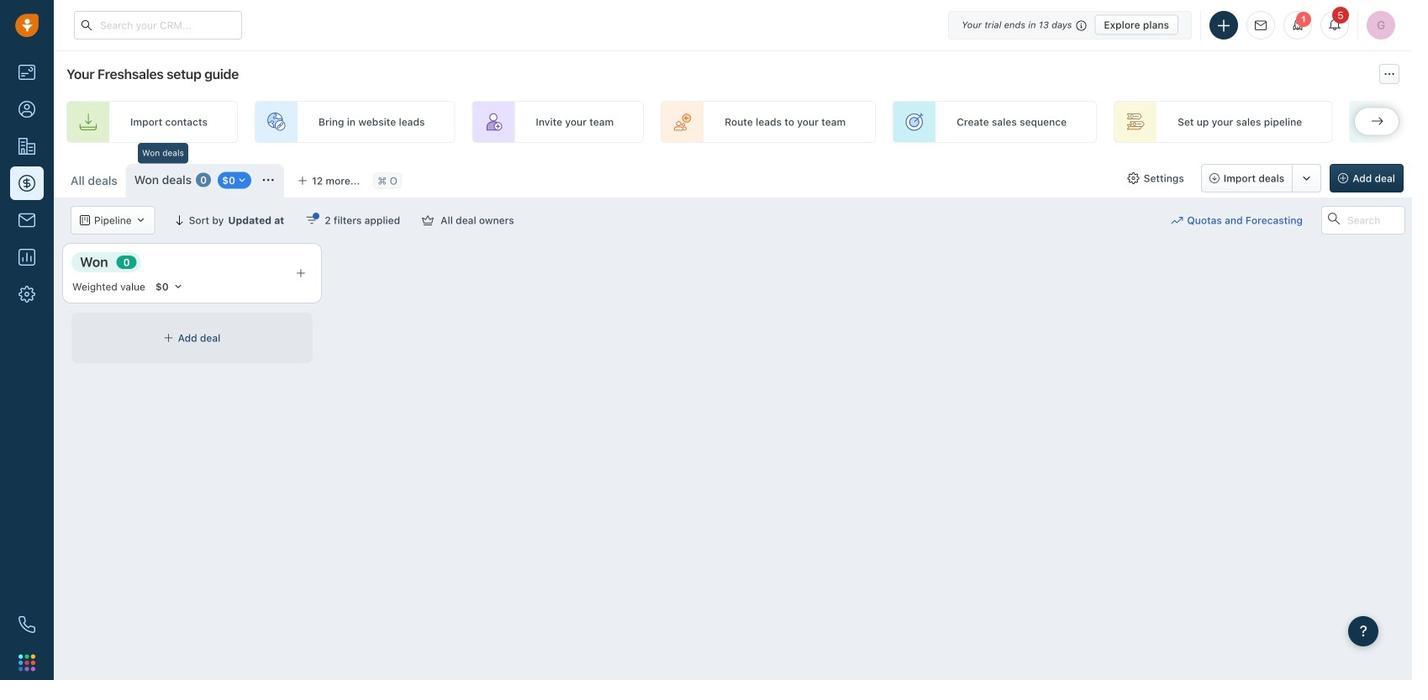 Task type: describe. For each thing, give the bounding box(es) containing it.
Search your CRM... text field
[[74, 11, 242, 40]]

phone element
[[10, 608, 44, 642]]

freshworks switcher image
[[18, 654, 35, 671]]

Search field
[[1322, 206, 1406, 235]]



Task type: locate. For each thing, give the bounding box(es) containing it.
0 horizontal spatial container_wx8msf4aqz5i3rn1 image
[[136, 215, 146, 225]]

2 horizontal spatial container_wx8msf4aqz5i3rn1 image
[[1172, 214, 1183, 226]]

send email image
[[1255, 20, 1267, 31]]

1 horizontal spatial container_wx8msf4aqz5i3rn1 image
[[262, 174, 274, 186]]

group
[[1201, 164, 1322, 193]]

phone image
[[18, 616, 35, 633]]

container_wx8msf4aqz5i3rn1 image
[[262, 174, 274, 186], [1172, 214, 1183, 226], [136, 215, 146, 225]]

container_wx8msf4aqz5i3rn1 image
[[1128, 172, 1140, 184], [237, 175, 247, 186], [306, 214, 318, 226], [422, 214, 434, 226], [80, 215, 90, 225], [164, 333, 174, 343]]



Task type: vqa. For each thing, say whether or not it's contained in the screenshot.
search views search box
no



